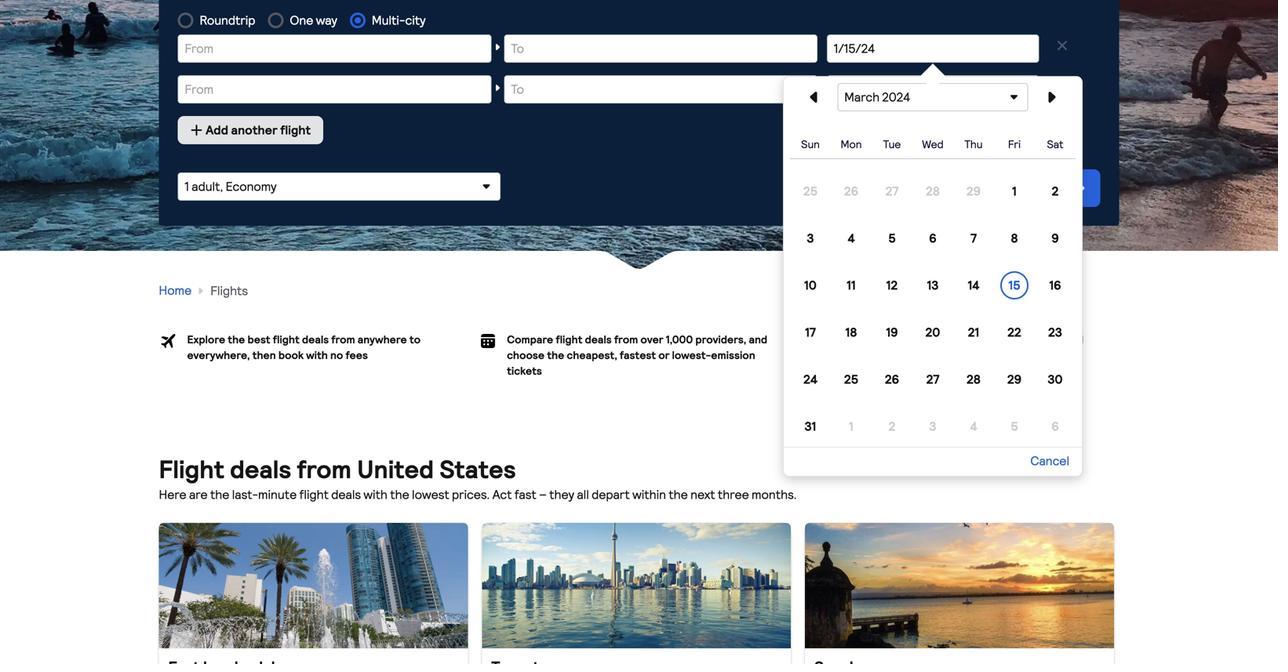 Task type: vqa. For each thing, say whether or not it's contained in the screenshot.
1,000
yes



Task type: describe. For each thing, give the bounding box(es) containing it.
home link
[[159, 283, 192, 299]]

up
[[846, 349, 858, 362]]

lowest
[[412, 488, 449, 503]]

23 button
[[1041, 319, 1070, 347]]

0 horizontal spatial 27 button
[[878, 177, 906, 206]]

another
[[231, 123, 278, 138]]

1 vertical spatial 3 button
[[919, 413, 947, 441]]

8 button
[[1000, 224, 1029, 253]]

the right are
[[210, 488, 229, 503]]

19
[[886, 325, 898, 340]]

29 for the top 29 button
[[967, 184, 981, 199]]

depart
[[834, 82, 873, 97]]

0 horizontal spatial 1
[[185, 179, 189, 194]]

17
[[805, 325, 816, 340]]

0 horizontal spatial 2 button
[[878, 413, 906, 441]]

cancel
[[1031, 454, 1070, 469]]

rtl support__zdywm image
[[195, 285, 207, 297]]

alerts
[[889, 349, 920, 362]]

flights
[[1030, 181, 1066, 196]]

depart button
[[827, 75, 1039, 104]]

add
[[206, 123, 228, 138]]

1 adult, economy
[[185, 179, 277, 194]]

add another flight
[[206, 123, 311, 138]]

1 horizontal spatial 28 button
[[960, 366, 988, 394]]

29 for 29 button to the right
[[1008, 372, 1022, 387]]

sat
[[1047, 138, 1064, 151]]

28 for 28 button to the right
[[967, 372, 981, 387]]

12 button
[[878, 272, 906, 300]]

1 horizontal spatial 6 button
[[1041, 413, 1070, 441]]

flight deals from united states here are the last-minute flight deals with the lowest prices. act fast – they all depart within the next three months.
[[159, 455, 797, 503]]

minute
[[258, 488, 297, 503]]

deals down united
[[331, 488, 361, 503]]

thu
[[965, 138, 983, 151]]

11 button
[[837, 272, 866, 300]]

months.
[[752, 488, 797, 503]]

0 vertical spatial 3 button
[[796, 224, 825, 253]]

16
[[1049, 278, 1061, 293]]

0 vertical spatial 1 button
[[1000, 177, 1029, 206]]

1/15/24
[[834, 41, 875, 56]]

dialog containing 25
[[783, 64, 1083, 477]]

depart
[[592, 488, 630, 503]]

27 for bottommost 27 button
[[927, 372, 939, 387]]

1 vertical spatial 26 button
[[878, 366, 906, 394]]

– inside flight deals from united states here are the last-minute flight deals with the lowest prices. act fast – they all depart within the next three months.
[[539, 488, 547, 503]]

26 for bottom 26 button
[[885, 372, 899, 387]]

the up 'up'
[[851, 333, 868, 346]]

from text field for 1/15/24
[[178, 35, 491, 63]]

0 horizontal spatial 25
[[804, 184, 818, 199]]

compare
[[507, 333, 553, 346]]

fly,
[[1048, 333, 1063, 346]]

states
[[440, 455, 516, 485]]

tue
[[883, 138, 901, 151]]

13 button
[[919, 272, 947, 300]]

one way
[[290, 13, 337, 28]]

17 button
[[796, 319, 825, 347]]

1,000
[[666, 333, 693, 346]]

1 horizontal spatial 5 button
[[1000, 413, 1029, 441]]

3 for 3 button to the top
[[807, 231, 814, 246]]

1 horizontal spatial 29 button
[[1000, 366, 1029, 394]]

anywhere
[[358, 333, 407, 346]]

7
[[971, 231, 977, 246]]

18
[[846, 325, 857, 340]]

price
[[1014, 349, 1040, 362]]

or inside find the cheapest month – or even day – to fly, and set up price alerts to book when the price is right
[[965, 333, 976, 346]]

or inside compare flight deals from over 1,000 providers, and choose the cheapest, fastest or lowest-emission tickets
[[659, 349, 670, 362]]

9 button
[[1041, 224, 1070, 253]]

cancel button
[[1031, 454, 1070, 470]]

deals inside compare flight deals from over 1,000 providers, and choose the cheapest, fastest or lowest-emission tickets
[[585, 333, 612, 346]]

2 horizontal spatial –
[[1025, 333, 1032, 346]]

deals up last-
[[230, 455, 291, 485]]

choose
[[507, 349, 545, 362]]

15
[[1009, 278, 1020, 293]]

right
[[1053, 349, 1077, 362]]

find the cheapest month – or even day – to fly, and set up price alerts to book when the price is right
[[827, 333, 1084, 362]]

way
[[316, 13, 337, 28]]

0 horizontal spatial 26 button
[[837, 177, 866, 206]]

one
[[290, 13, 313, 28]]

to text field for depart
[[504, 75, 818, 104]]

over
[[641, 333, 664, 346]]

30
[[1048, 372, 1063, 387]]

fees
[[346, 349, 368, 362]]

home
[[159, 283, 192, 298]]

1 horizontal spatial 6
[[1052, 419, 1059, 434]]

search flights
[[986, 181, 1066, 196]]

add another flight button
[[178, 116, 323, 144]]

sun
[[801, 138, 820, 151]]

12
[[887, 278, 898, 293]]

last-
[[232, 488, 258, 503]]

10
[[804, 278, 817, 293]]

the inside explore the best flight deals from anywhere to everywhere, then book with no fees
[[228, 333, 245, 346]]

flight inside compare flight deals from over 1,000 providers, and choose the cheapest, fastest or lowest-emission tickets
[[556, 333, 583, 346]]

from inside flight deals from united states here are the last-minute flight deals with the lowest prices. act fast – they all depart within the next three months.
[[297, 455, 352, 485]]

to inside explore the best flight deals from anywhere to everywhere, then book with no fees
[[410, 333, 421, 346]]

wed
[[922, 138, 944, 151]]

rtl support__yzkyy image
[[1069, 179, 1088, 198]]

fri
[[1008, 138, 1021, 151]]

flights
[[210, 284, 248, 299]]

Roundtrip radio
[[178, 13, 193, 28]]

18 button
[[837, 319, 866, 347]]

28 for the top 28 button
[[926, 184, 940, 199]]

0 horizontal spatial 6 button
[[919, 224, 947, 253]]

31
[[805, 419, 816, 434]]

multi-city
[[372, 13, 426, 28]]

price
[[861, 349, 887, 362]]

and inside find the cheapest month – or even day – to fly, and set up price alerts to book when the price is right
[[1065, 333, 1084, 346]]

0 vertical spatial 29 button
[[960, 177, 988, 206]]

multi-
[[372, 13, 405, 28]]

13
[[927, 278, 939, 293]]

day
[[1005, 333, 1023, 346]]



Task type: locate. For each thing, give the bounding box(es) containing it.
10 button
[[796, 272, 825, 300]]

29 button up 7
[[960, 177, 988, 206]]

– right day
[[1025, 333, 1032, 346]]

5 up 12 button
[[889, 231, 896, 246]]

1 horizontal spatial 4 button
[[960, 413, 988, 441]]

1 horizontal spatial 1 button
[[1000, 177, 1029, 206]]

book right then
[[278, 349, 304, 362]]

dialog
[[783, 64, 1083, 477]]

the right choose
[[547, 349, 564, 362]]

2 button down alerts
[[878, 413, 906, 441]]

roundtrip
[[200, 13, 255, 28]]

26 down mon
[[844, 184, 858, 199]]

29 button down price
[[1000, 366, 1029, 394]]

explore the best flight deals from anywhere to everywhere, then book with no fees
[[187, 333, 421, 362]]

0 vertical spatial 27
[[886, 184, 899, 199]]

from left united
[[297, 455, 352, 485]]

28 button down when
[[960, 366, 988, 394]]

cheapest,
[[567, 349, 617, 362]]

31 button
[[796, 413, 825, 441]]

with left no at bottom
[[306, 349, 328, 362]]

compare flight deals from over 1,000 providers, and choose the cheapest, fastest or lowest-emission tickets
[[507, 333, 768, 378]]

flight right minute
[[299, 488, 329, 503]]

27 button down tue at right top
[[878, 177, 906, 206]]

0 horizontal spatial 4 button
[[837, 224, 866, 253]]

flight inside explore the best flight deals from anywhere to everywhere, then book with no fees
[[273, 333, 300, 346]]

1 vertical spatial 3
[[929, 419, 937, 434]]

1 horizontal spatial book
[[936, 349, 962, 362]]

25 button
[[796, 177, 825, 206], [837, 366, 866, 394]]

0 vertical spatial 5 button
[[878, 224, 906, 253]]

the down even at the bottom right of the page
[[994, 349, 1011, 362]]

month
[[921, 333, 953, 346]]

lowest-
[[672, 349, 711, 362]]

1 horizontal spatial to
[[923, 349, 934, 362]]

emission
[[711, 349, 755, 362]]

3 button down alerts
[[919, 413, 947, 441]]

1 horizontal spatial 29
[[1008, 372, 1022, 387]]

0 horizontal spatial 29 button
[[960, 177, 988, 206]]

1 vertical spatial 29
[[1008, 372, 1022, 387]]

city
[[405, 13, 426, 28]]

1 vertical spatial 1 button
[[837, 413, 866, 441]]

0 horizontal spatial 1 button
[[837, 413, 866, 441]]

flight up cheapest,
[[556, 333, 583, 346]]

4 button
[[837, 224, 866, 253], [960, 413, 988, 441]]

3 button up 10
[[796, 224, 825, 253]]

book inside find the cheapest month – or even day – to fly, and set up price alerts to book when the price is right
[[936, 349, 962, 362]]

1 to text field from the top
[[504, 35, 818, 63]]

4 for 4 button to the left
[[848, 231, 855, 246]]

11
[[847, 278, 856, 293]]

0 horizontal spatial with
[[306, 349, 328, 362]]

1 horizontal spatial with
[[364, 488, 388, 503]]

6
[[929, 231, 937, 246], [1052, 419, 1059, 434]]

the
[[228, 333, 245, 346], [851, 333, 868, 346], [547, 349, 564, 362], [994, 349, 1011, 362], [210, 488, 229, 503], [390, 488, 409, 503], [669, 488, 688, 503]]

the left best
[[228, 333, 245, 346]]

1 horizontal spatial 27
[[927, 372, 939, 387]]

Multi-city radio
[[350, 13, 366, 28]]

1 vertical spatial 27
[[927, 372, 939, 387]]

2 horizontal spatial to
[[1035, 333, 1046, 346]]

6 up cancel
[[1052, 419, 1059, 434]]

5 button
[[878, 224, 906, 253], [1000, 413, 1029, 441]]

economy
[[226, 179, 277, 194]]

1 vertical spatial 25
[[844, 372, 858, 387]]

flight right another
[[280, 123, 311, 138]]

6 button up cancel
[[1041, 413, 1070, 441]]

all
[[577, 488, 589, 503]]

5 button down price
[[1000, 413, 1029, 441]]

0 vertical spatial 3
[[807, 231, 814, 246]]

here
[[159, 488, 187, 503]]

1 vertical spatial 27 button
[[919, 366, 947, 394]]

26 button down mon
[[837, 177, 866, 206]]

1 button right '31' "button"
[[837, 413, 866, 441]]

From text field
[[178, 35, 491, 63], [178, 75, 491, 104]]

27 button down alerts
[[919, 366, 947, 394]]

4 up 11 'button'
[[848, 231, 855, 246]]

1 vertical spatial 4 button
[[960, 413, 988, 441]]

2 from text field from the top
[[178, 75, 491, 104]]

1 vertical spatial 25 button
[[837, 366, 866, 394]]

they
[[549, 488, 574, 503]]

23
[[1048, 325, 1062, 340]]

27 for the left 27 button
[[886, 184, 899, 199]]

book
[[278, 349, 304, 362], [936, 349, 962, 362]]

1 vertical spatial to text field
[[504, 75, 818, 104]]

0 vertical spatial 2
[[1052, 184, 1059, 199]]

search flights button
[[973, 169, 1101, 207]]

1 adult, economy button
[[178, 173, 501, 201]]

0 vertical spatial with
[[306, 349, 328, 362]]

28 down wed
[[926, 184, 940, 199]]

0 horizontal spatial 5
[[889, 231, 896, 246]]

0 horizontal spatial 29
[[967, 184, 981, 199]]

4 button down when
[[960, 413, 988, 441]]

0 horizontal spatial or
[[659, 349, 670, 362]]

3 for the bottom 3 button
[[929, 419, 937, 434]]

adult,
[[192, 179, 223, 194]]

then
[[252, 349, 276, 362]]

with down united
[[364, 488, 388, 503]]

1 horizontal spatial 28
[[967, 372, 981, 387]]

from inside compare flight deals from over 1,000 providers, and choose the cheapest, fastest or lowest-emission tickets
[[614, 333, 638, 346]]

1 vertical spatial from text field
[[178, 75, 491, 104]]

0 vertical spatial 4
[[848, 231, 855, 246]]

1 horizontal spatial 5
[[1011, 419, 1018, 434]]

4 for the bottommost 4 button
[[970, 419, 977, 434]]

set
[[827, 349, 843, 362]]

19 button
[[878, 319, 906, 347]]

30 button
[[1041, 366, 1070, 394]]

the down united
[[390, 488, 409, 503]]

with inside explore the best flight deals from anywhere to everywhere, then book with no fees
[[306, 349, 328, 362]]

1 left adult,
[[185, 179, 189, 194]]

0 horizontal spatial 5 button
[[878, 224, 906, 253]]

1 horizontal spatial 3 button
[[919, 413, 947, 441]]

fast
[[515, 488, 536, 503]]

within
[[633, 488, 666, 503]]

26 for the left 26 button
[[844, 184, 858, 199]]

1 for the topmost 1 button
[[1012, 184, 1017, 199]]

26 button down alerts
[[878, 366, 906, 394]]

– right fast
[[539, 488, 547, 503]]

1 horizontal spatial 26 button
[[878, 366, 906, 394]]

0 vertical spatial 25
[[804, 184, 818, 199]]

or down the over
[[659, 349, 670, 362]]

16 button
[[1041, 272, 1070, 300]]

mon
[[841, 138, 862, 151]]

None field
[[178, 35, 491, 63], [504, 35, 818, 63], [178, 75, 491, 104], [504, 75, 818, 104], [178, 35, 491, 63], [504, 35, 818, 63], [178, 75, 491, 104], [504, 75, 818, 104]]

27 down find the cheapest month – or even day – to fly, and set up price alerts to book when the price is right
[[927, 372, 939, 387]]

0 vertical spatial 25 button
[[796, 177, 825, 206]]

deals up cheapest,
[[585, 333, 612, 346]]

9
[[1052, 231, 1059, 246]]

1 book from the left
[[278, 349, 304, 362]]

1 horizontal spatial 25 button
[[837, 366, 866, 394]]

flight
[[159, 455, 224, 485]]

1 horizontal spatial –
[[956, 333, 962, 346]]

the left next
[[669, 488, 688, 503]]

from text field for depart
[[178, 75, 491, 104]]

1 horizontal spatial 4
[[970, 419, 977, 434]]

0 horizontal spatial and
[[749, 333, 768, 346]]

4 down when
[[970, 419, 977, 434]]

1 vertical spatial 26
[[885, 372, 899, 387]]

explore
[[187, 333, 225, 346]]

6 button left 7
[[919, 224, 947, 253]]

0 horizontal spatial 3
[[807, 231, 814, 246]]

1 vertical spatial 4
[[970, 419, 977, 434]]

1 vertical spatial 2 button
[[878, 413, 906, 441]]

3 button
[[796, 224, 825, 253], [919, 413, 947, 441]]

2 book from the left
[[936, 349, 962, 362]]

united
[[357, 455, 434, 485]]

tickets
[[507, 364, 542, 378]]

0 horizontal spatial 27
[[886, 184, 899, 199]]

prices.
[[452, 488, 490, 503]]

21 button
[[960, 319, 988, 347]]

26 down alerts
[[885, 372, 899, 387]]

2 and from the left
[[1065, 333, 1084, 346]]

1 horizontal spatial 2
[[1052, 184, 1059, 199]]

25 down sun
[[804, 184, 818, 199]]

0 vertical spatial 4 button
[[837, 224, 866, 253]]

flight up then
[[273, 333, 300, 346]]

1 horizontal spatial 2 button
[[1041, 177, 1070, 206]]

1 horizontal spatial and
[[1065, 333, 1084, 346]]

–
[[956, 333, 962, 346], [1025, 333, 1032, 346], [539, 488, 547, 503]]

deals inside explore the best flight deals from anywhere to everywhere, then book with no fees
[[302, 333, 329, 346]]

2 left rtl support__yzkyy icon
[[1052, 184, 1059, 199]]

1 horizontal spatial 25
[[844, 372, 858, 387]]

0 horizontal spatial 6
[[929, 231, 937, 246]]

even
[[979, 333, 1003, 346]]

1 horizontal spatial 27 button
[[919, 366, 947, 394]]

from up fastest
[[614, 333, 638, 346]]

0 vertical spatial 26 button
[[837, 177, 866, 206]]

1 vertical spatial with
[[364, 488, 388, 503]]

find
[[827, 333, 848, 346]]

29 left search
[[967, 184, 981, 199]]

or
[[965, 333, 976, 346], [659, 349, 670, 362]]

14
[[968, 278, 980, 293]]

1 left the flights
[[1012, 184, 1017, 199]]

25
[[804, 184, 818, 199], [844, 372, 858, 387]]

0 vertical spatial 5
[[889, 231, 896, 246]]

2 horizontal spatial 1
[[1012, 184, 1017, 199]]

0 horizontal spatial 28 button
[[919, 177, 947, 206]]

fastest
[[620, 349, 656, 362]]

1 vertical spatial 5 button
[[1000, 413, 1029, 441]]

and
[[749, 333, 768, 346], [1065, 333, 1084, 346]]

with inside flight deals from united states here are the last-minute flight deals with the lowest prices. act fast – they all depart within the next three months.
[[364, 488, 388, 503]]

14 button
[[960, 272, 988, 300]]

1 right '31' "button"
[[849, 419, 854, 434]]

1 vertical spatial or
[[659, 349, 670, 362]]

1/15/24 button
[[827, 35, 1039, 63]]

0 horizontal spatial 2
[[889, 419, 896, 434]]

is
[[1042, 349, 1050, 362]]

One way radio
[[268, 13, 284, 28]]

0 vertical spatial 26
[[844, 184, 858, 199]]

25 down 'up'
[[844, 372, 858, 387]]

0 horizontal spatial 3 button
[[796, 224, 825, 253]]

to left fly,
[[1035, 333, 1046, 346]]

24 button
[[796, 366, 825, 394]]

21
[[968, 325, 979, 340]]

27 button
[[878, 177, 906, 206], [919, 366, 947, 394]]

2 button up 9 button
[[1041, 177, 1070, 206]]

1 vertical spatial 29 button
[[1000, 366, 1029, 394]]

and up emission
[[749, 333, 768, 346]]

from up no at bottom
[[331, 333, 355, 346]]

4 button up 11 'button'
[[837, 224, 866, 253]]

2 to text field from the top
[[504, 75, 818, 104]]

and inside compare flight deals from over 1,000 providers, and choose the cheapest, fastest or lowest-emission tickets
[[749, 333, 768, 346]]

to right 'anywhere'
[[410, 333, 421, 346]]

search
[[986, 181, 1027, 196]]

the inside compare flight deals from over 1,000 providers, and choose the cheapest, fastest or lowest-emission tickets
[[547, 349, 564, 362]]

with
[[306, 349, 328, 362], [364, 488, 388, 503]]

providers,
[[696, 333, 747, 346]]

1 from text field from the top
[[178, 35, 491, 63]]

1 and from the left
[[749, 333, 768, 346]]

28 button down wed
[[919, 177, 947, 206]]

1 horizontal spatial or
[[965, 333, 976, 346]]

book down month on the bottom right of page
[[936, 349, 962, 362]]

5 button up 12 button
[[878, 224, 906, 253]]

cheapest
[[870, 333, 918, 346]]

1 button left the flights
[[1000, 177, 1029, 206]]

0 horizontal spatial book
[[278, 349, 304, 362]]

6 left 7
[[929, 231, 937, 246]]

20 button
[[919, 319, 947, 347]]

1 vertical spatial 6 button
[[1041, 413, 1070, 441]]

flight inside flight deals from united states here are the last-minute flight deals with the lowest prices. act fast – they all depart within the next three months.
[[299, 488, 329, 503]]

24
[[804, 372, 818, 387]]

5 down price
[[1011, 419, 1018, 434]]

1 vertical spatial 28 button
[[960, 366, 988, 394]]

1 horizontal spatial 1
[[849, 419, 854, 434]]

and up right
[[1065, 333, 1084, 346]]

20
[[926, 325, 940, 340]]

are
[[189, 488, 208, 503]]

0 horizontal spatial 28
[[926, 184, 940, 199]]

to text field for 1/15/24
[[504, 35, 818, 63]]

deals right best
[[302, 333, 329, 346]]

from inside explore the best flight deals from anywhere to everywhere, then book with no fees
[[331, 333, 355, 346]]

three
[[718, 488, 749, 503]]

2 down alerts
[[889, 419, 896, 434]]

28 button
[[919, 177, 947, 206], [960, 366, 988, 394]]

to down month on the bottom right of page
[[923, 349, 934, 362]]

0 horizontal spatial 4
[[848, 231, 855, 246]]

0 vertical spatial 28
[[926, 184, 940, 199]]

book inside explore the best flight deals from anywhere to everywhere, then book with no fees
[[278, 349, 304, 362]]

1 button
[[1000, 177, 1029, 206], [837, 413, 866, 441]]

0 vertical spatial 28 button
[[919, 177, 947, 206]]

To text field
[[504, 35, 818, 63], [504, 75, 818, 104]]

0 vertical spatial 27 button
[[878, 177, 906, 206]]

29
[[967, 184, 981, 199], [1008, 372, 1022, 387]]

25 button down sun
[[796, 177, 825, 206]]

0 vertical spatial from text field
[[178, 35, 491, 63]]

or up when
[[965, 333, 976, 346]]

flight inside "button"
[[280, 123, 311, 138]]

22 button
[[1000, 319, 1029, 347]]

0 vertical spatial 2 button
[[1041, 177, 1070, 206]]

27 down tue at right top
[[886, 184, 899, 199]]

28 down when
[[967, 372, 981, 387]]

0 vertical spatial 29
[[967, 184, 981, 199]]

28
[[926, 184, 940, 199], [967, 372, 981, 387]]

0 horizontal spatial 25 button
[[796, 177, 825, 206]]

29 down price
[[1008, 372, 1022, 387]]

0 horizontal spatial to
[[410, 333, 421, 346]]

1 vertical spatial 5
[[1011, 419, 1018, 434]]

5
[[889, 231, 896, 246], [1011, 419, 1018, 434]]

1 for 1 button to the bottom
[[849, 419, 854, 434]]

22
[[1008, 325, 1021, 340]]

0 vertical spatial to text field
[[504, 35, 818, 63]]

0 horizontal spatial –
[[539, 488, 547, 503]]

0 horizontal spatial 26
[[844, 184, 858, 199]]

1 vertical spatial 2
[[889, 419, 896, 434]]

– left 21
[[956, 333, 962, 346]]

when
[[964, 349, 991, 362]]

25 button down 'up'
[[837, 366, 866, 394]]

29 button
[[960, 177, 988, 206], [1000, 366, 1029, 394]]

0 vertical spatial 6 button
[[919, 224, 947, 253]]



